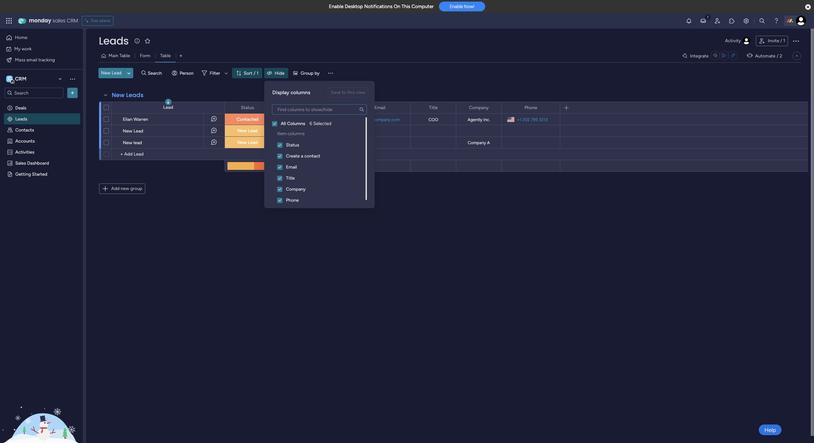 Task type: vqa. For each thing, say whether or not it's contained in the screenshot.
Phone to the bottom
yes



Task type: describe. For each thing, give the bounding box(es) containing it.
elian@company.com
[[360, 117, 400, 122]]

2
[[780, 53, 783, 59]]

elian warren
[[123, 117, 148, 122]]

6 selected
[[310, 121, 331, 126]]

+1 202 795 3213
[[517, 117, 548, 122]]

to for the save to this view button
[[342, 90, 346, 95]]

1 vertical spatial company
[[468, 140, 486, 145]]

Phone field
[[523, 104, 539, 111]]

collapse board header image
[[795, 53, 800, 59]]

add
[[111, 186, 120, 191]]

search image
[[359, 107, 364, 112]]

notifications
[[364, 4, 393, 9]]

6
[[310, 121, 312, 126]]

help
[[765, 427, 776, 434]]

/ for invite
[[781, 38, 782, 44]]

Search field
[[146, 69, 166, 78]]

title inside field
[[429, 105, 438, 110]]

3213
[[539, 117, 548, 122]]

mass
[[15, 57, 25, 63]]

group by button
[[290, 68, 324, 78]]

automate
[[755, 53, 776, 59]]

started
[[32, 171, 47, 177]]

main table button
[[99, 51, 135, 61]]

Company field
[[468, 104, 491, 111]]

enable now!
[[450, 4, 475, 9]]

desktop
[[345, 4, 363, 9]]

3 move from the top
[[292, 140, 303, 145]]

crm inside workspace selection element
[[15, 76, 26, 82]]

/ for sort
[[254, 70, 256, 76]]

/ for automate
[[777, 53, 779, 59]]

integrate
[[690, 53, 709, 59]]

on
[[394, 4, 400, 9]]

email
[[26, 57, 37, 63]]

1 move from the top
[[292, 117, 303, 122]]

workspace options image
[[69, 76, 76, 82]]

sort
[[244, 70, 253, 76]]

autopilot image
[[747, 51, 753, 60]]

automate / 2
[[755, 53, 783, 59]]

phone inside phone field
[[525, 105, 538, 110]]

create inside field
[[293, 105, 307, 110]]

+ Add Lead text field
[[115, 151, 222, 158]]

lottie animation image
[[0, 378, 83, 443]]

columns for display columns
[[291, 89, 310, 96]]

group
[[130, 186, 142, 191]]

invite / 1
[[768, 38, 785, 44]]

0 horizontal spatial email
[[286, 165, 297, 170]]

activity
[[725, 38, 741, 44]]

group
[[301, 70, 314, 76]]

contacted
[[237, 117, 258, 122]]

leads inside list box
[[15, 116, 27, 122]]

group by
[[301, 70, 320, 76]]

home
[[15, 35, 27, 40]]

filter
[[210, 70, 220, 76]]

v2 search image
[[141, 69, 146, 77]]

emails settings image
[[743, 18, 750, 24]]

Email field
[[373, 104, 387, 111]]

item columns
[[277, 131, 305, 137]]

hide
[[275, 70, 285, 76]]

enable for enable desktop notifications on this computer
[[329, 4, 344, 9]]

save to this view button
[[328, 87, 368, 98]]

help button
[[759, 425, 782, 436]]

view
[[356, 90, 365, 95]]

dashboard
[[27, 160, 49, 166]]

1 for invite / 1
[[784, 38, 785, 44]]

workspace image
[[6, 75, 13, 83]]

0 horizontal spatial options image
[[69, 90, 76, 96]]

2 move to contacts from the top
[[292, 128, 328, 134]]

by
[[315, 70, 320, 76]]

main
[[109, 53, 118, 59]]

agently inc.
[[468, 117, 490, 122]]

new lead inside button
[[101, 70, 122, 76]]

a inside field
[[308, 105, 310, 110]]

activity button
[[723, 36, 754, 46]]

to for 3rd move to contacts button from the top of the page
[[304, 140, 308, 145]]

2 move from the top
[[292, 128, 303, 134]]

help image
[[773, 18, 780, 24]]

sort / 1
[[244, 70, 259, 76]]

save to this view
[[331, 90, 365, 95]]

table inside 'main table' button
[[119, 53, 130, 59]]

new lead button
[[99, 68, 124, 78]]

Search in workspace field
[[14, 89, 54, 97]]

monday
[[29, 17, 51, 24]]

0 vertical spatial leads
[[99, 33, 129, 48]]

item
[[277, 131, 287, 137]]

New Leads field
[[110, 91, 145, 99]]

christina overa image
[[796, 16, 807, 26]]

workspace selection element
[[6, 75, 27, 84]]

new inside 'field'
[[112, 91, 125, 99]]

1 vertical spatial contact
[[304, 153, 320, 159]]

arrow down image
[[222, 69, 230, 77]]

new lead
[[123, 140, 142, 146]]

person button
[[169, 68, 198, 78]]

1 vertical spatial create a contact
[[286, 153, 320, 159]]

1 horizontal spatial options image
[[261, 102, 266, 113]]

elian@company.com link
[[359, 117, 401, 122]]

work
[[22, 46, 32, 52]]

new leads
[[112, 91, 144, 99]]

status inside field
[[241, 105, 254, 110]]

202
[[523, 117, 530, 122]]

see plans button
[[82, 16, 113, 26]]

main table
[[109, 53, 130, 59]]

lead inside new lead button
[[112, 70, 122, 76]]

columns for item columns
[[288, 131, 305, 137]]

plans
[[100, 18, 110, 23]]

form button
[[135, 51, 155, 61]]

dapulse close image
[[806, 4, 811, 10]]

columns
[[287, 121, 305, 126]]

all columns
[[281, 121, 305, 126]]

+1
[[517, 117, 522, 122]]

tracking
[[38, 57, 55, 63]]

coo
[[429, 117, 438, 122]]

warren
[[134, 117, 148, 122]]

add to favorites image
[[144, 38, 151, 44]]

invite / 1 button
[[756, 36, 788, 46]]

all
[[281, 121, 286, 126]]

company a
[[468, 140, 490, 145]]

my
[[14, 46, 21, 52]]



Task type: locate. For each thing, give the bounding box(es) containing it.
table right main
[[119, 53, 130, 59]]

0 vertical spatial options image
[[792, 37, 800, 45]]

search everything image
[[759, 18, 766, 24]]

1 inside button
[[784, 38, 785, 44]]

1 vertical spatial move
[[292, 128, 303, 134]]

computer
[[412, 4, 434, 9]]

0 vertical spatial a
[[308, 105, 310, 110]]

1 table from the left
[[119, 53, 130, 59]]

1 vertical spatial leads
[[126, 91, 144, 99]]

columns
[[291, 89, 310, 96], [288, 131, 305, 137]]

email
[[375, 105, 386, 110], [286, 165, 297, 170]]

mass email tracking button
[[4, 55, 70, 65]]

0 vertical spatial create
[[293, 105, 307, 110]]

elian
[[123, 117, 133, 122]]

0 vertical spatial move to contacts button
[[289, 115, 331, 124]]

sort desc image
[[167, 100, 170, 104]]

2 vertical spatial leads
[[15, 116, 27, 122]]

sales
[[15, 160, 26, 166]]

0 horizontal spatial title
[[286, 176, 295, 181]]

1 horizontal spatial crm
[[67, 17, 78, 24]]

company
[[469, 105, 489, 110], [468, 140, 486, 145], [286, 187, 306, 192]]

crm right sales
[[67, 17, 78, 24]]

0 vertical spatial /
[[781, 38, 782, 44]]

to for first move to contacts button
[[304, 117, 308, 122]]

2 move to contacts button from the top
[[289, 126, 331, 136]]

/ right sort
[[254, 70, 256, 76]]

to down 'columns'
[[304, 128, 308, 134]]

3 move to contacts button from the top
[[289, 138, 331, 147]]

0 horizontal spatial 1
[[257, 70, 259, 76]]

1 vertical spatial move to contacts
[[292, 128, 328, 134]]

new lead
[[101, 70, 122, 76], [237, 128, 258, 134], [123, 128, 143, 134], [237, 140, 258, 145]]

columns up create a contact field
[[291, 89, 310, 96]]

1 for sort / 1
[[257, 70, 259, 76]]

1 vertical spatial crm
[[15, 76, 26, 82]]

1 horizontal spatial a
[[308, 105, 310, 110]]

new
[[101, 70, 111, 76], [112, 91, 125, 99], [237, 128, 247, 134], [123, 128, 132, 134], [237, 140, 247, 145], [123, 140, 132, 146]]

leads down angle down image
[[126, 91, 144, 99]]

getting
[[15, 171, 31, 177]]

getting started
[[15, 171, 47, 177]]

to for second move to contacts button from the top of the page
[[304, 128, 308, 134]]

1 vertical spatial /
[[777, 53, 779, 59]]

1 vertical spatial move to contacts button
[[289, 126, 331, 136]]

leads up main
[[99, 33, 129, 48]]

a
[[308, 105, 310, 110], [301, 153, 303, 159]]

0 vertical spatial phone
[[525, 105, 538, 110]]

3 move to contacts from the top
[[292, 140, 328, 145]]

1 image
[[705, 13, 711, 21]]

contacts
[[309, 117, 328, 122], [15, 127, 34, 133], [309, 128, 328, 134], [309, 140, 328, 145]]

0 horizontal spatial status
[[241, 105, 254, 110]]

invite members image
[[715, 18, 721, 24]]

dapulse integrations image
[[683, 53, 688, 58]]

see plans
[[91, 18, 110, 23]]

enable left "now!"
[[450, 4, 463, 9]]

accounts
[[15, 138, 35, 144]]

2 table from the left
[[160, 53, 171, 59]]

create a contact down item columns
[[286, 153, 320, 159]]

move down 'columns'
[[292, 128, 303, 134]]

None search field
[[270, 99, 370, 115]]

contact down item columns
[[304, 153, 320, 159]]

invite
[[768, 38, 780, 44]]

enable desktop notifications on this computer
[[329, 4, 434, 9]]

table button
[[155, 51, 176, 61]]

2 vertical spatial move to contacts
[[292, 140, 328, 145]]

my work
[[14, 46, 32, 52]]

1 horizontal spatial /
[[777, 53, 779, 59]]

to
[[342, 90, 346, 95], [304, 117, 308, 122], [304, 128, 308, 134], [304, 140, 308, 145]]

move
[[292, 117, 303, 122], [292, 128, 303, 134], [292, 140, 303, 145]]

add new group
[[111, 186, 142, 191]]

leads down 'deals'
[[15, 116, 27, 122]]

see
[[91, 18, 99, 23]]

table inside table button
[[160, 53, 171, 59]]

display
[[272, 89, 289, 96]]

1 vertical spatial title
[[286, 176, 295, 181]]

list box containing deals
[[0, 101, 83, 267]]

create
[[293, 105, 307, 110], [286, 153, 300, 159]]

title
[[429, 105, 438, 110], [286, 176, 295, 181]]

1 vertical spatial columns
[[288, 131, 305, 137]]

2 vertical spatial move
[[292, 140, 303, 145]]

0 vertical spatial 1
[[784, 38, 785, 44]]

0 vertical spatial company
[[469, 105, 489, 110]]

0 vertical spatial move to contacts
[[292, 117, 328, 122]]

option
[[0, 102, 83, 103]]

angle down image
[[127, 71, 130, 76]]

to left 6 on the left of the page
[[304, 117, 308, 122]]

activities
[[15, 149, 34, 155]]

show board description image
[[133, 38, 141, 44]]

now!
[[464, 4, 475, 9]]

monday sales crm
[[29, 17, 78, 24]]

0 horizontal spatial /
[[254, 70, 256, 76]]

Find columns to show/hide search field
[[272, 104, 367, 115]]

Leads field
[[97, 33, 130, 48]]

public board image
[[7, 171, 13, 177]]

hide button
[[264, 68, 288, 78]]

selected
[[313, 121, 331, 126]]

+1 202 795 3213 link
[[515, 116, 548, 124]]

1 vertical spatial email
[[286, 165, 297, 170]]

options image down the workspace options 'image'
[[69, 90, 76, 96]]

status down item columns
[[286, 142, 299, 148]]

leads inside 'new leads' 'field'
[[126, 91, 144, 99]]

1 horizontal spatial enable
[[450, 4, 463, 9]]

sales
[[53, 17, 65, 24]]

new
[[121, 186, 129, 191]]

person
[[180, 70, 194, 76]]

/ right invite
[[781, 38, 782, 44]]

enable for enable now!
[[450, 4, 463, 9]]

2 horizontal spatial /
[[781, 38, 782, 44]]

0 vertical spatial status
[[241, 105, 254, 110]]

1 horizontal spatial email
[[375, 105, 386, 110]]

1 right sort
[[257, 70, 259, 76]]

move down item columns
[[292, 140, 303, 145]]

options image
[[792, 37, 800, 45], [69, 90, 76, 96], [261, 102, 266, 113]]

this
[[347, 90, 355, 95]]

form
[[140, 53, 150, 59]]

0 vertical spatial title
[[429, 105, 438, 110]]

table
[[119, 53, 130, 59], [160, 53, 171, 59]]

options image right 'status' field
[[261, 102, 266, 113]]

list box
[[0, 101, 83, 267]]

move right all
[[292, 117, 303, 122]]

this
[[402, 4, 411, 9]]

save
[[331, 90, 341, 95]]

Title field
[[428, 104, 440, 111]]

0 vertical spatial contact
[[311, 105, 327, 110]]

0 horizontal spatial phone
[[286, 198, 299, 203]]

lead
[[112, 70, 122, 76], [163, 105, 173, 110], [248, 128, 258, 134], [134, 128, 143, 134], [248, 140, 258, 145]]

1 vertical spatial 1
[[257, 70, 259, 76]]

create a contact up 6 on the left of the page
[[293, 105, 327, 110]]

contact inside field
[[311, 105, 327, 110]]

0 vertical spatial create a contact
[[293, 105, 327, 110]]

menu image
[[328, 70, 334, 76]]

1 vertical spatial options image
[[69, 90, 76, 96]]

inbox image
[[700, 18, 707, 24]]

0 vertical spatial move
[[292, 117, 303, 122]]

1 move to contacts button from the top
[[289, 115, 331, 124]]

2 horizontal spatial options image
[[792, 37, 800, 45]]

Create a contact field
[[291, 104, 329, 111]]

create down item columns
[[286, 153, 300, 159]]

inc.
[[484, 117, 490, 122]]

c
[[8, 76, 11, 82]]

/ inside button
[[781, 38, 782, 44]]

notifications image
[[686, 18, 693, 24]]

phone
[[525, 105, 538, 110], [286, 198, 299, 203]]

0 vertical spatial columns
[[291, 89, 310, 96]]

options image up collapse board header icon
[[792, 37, 800, 45]]

0 vertical spatial email
[[375, 105, 386, 110]]

new inside button
[[101, 70, 111, 76]]

a down item columns
[[301, 153, 303, 159]]

2 vertical spatial move to contacts button
[[289, 138, 331, 147]]

crm right workspace image
[[15, 76, 26, 82]]

display columns
[[272, 89, 310, 96]]

create up 'columns'
[[293, 105, 307, 110]]

apps image
[[729, 18, 735, 24]]

a
[[487, 140, 490, 145]]

enable
[[329, 4, 344, 9], [450, 4, 463, 9]]

contact up 6 selected
[[311, 105, 327, 110]]

1 vertical spatial a
[[301, 153, 303, 159]]

1 horizontal spatial status
[[286, 142, 299, 148]]

add new group button
[[99, 184, 145, 194]]

1 horizontal spatial table
[[160, 53, 171, 59]]

columns down 'columns'
[[288, 131, 305, 137]]

enable left desktop at the top left of page
[[329, 4, 344, 9]]

1 horizontal spatial title
[[429, 105, 438, 110]]

0 horizontal spatial enable
[[329, 4, 344, 9]]

0 horizontal spatial table
[[119, 53, 130, 59]]

0 horizontal spatial a
[[301, 153, 303, 159]]

2 vertical spatial company
[[286, 187, 306, 192]]

to down item columns
[[304, 140, 308, 145]]

/
[[781, 38, 782, 44], [777, 53, 779, 59], [254, 70, 256, 76]]

1 horizontal spatial 1
[[784, 38, 785, 44]]

move to contacts button
[[289, 115, 331, 124], [289, 126, 331, 136], [289, 138, 331, 147]]

2 vertical spatial /
[[254, 70, 256, 76]]

0 horizontal spatial crm
[[15, 76, 26, 82]]

create a contact inside field
[[293, 105, 327, 110]]

enable inside button
[[450, 4, 463, 9]]

lottie animation element
[[0, 378, 83, 443]]

1 right invite
[[784, 38, 785, 44]]

0 vertical spatial crm
[[67, 17, 78, 24]]

2 vertical spatial options image
[[261, 102, 266, 113]]

filter button
[[199, 68, 230, 78]]

1 horizontal spatial phone
[[525, 105, 538, 110]]

status up 'contacted'
[[241, 105, 254, 110]]

table left add view icon
[[160, 53, 171, 59]]

to left this
[[342, 90, 346, 95]]

/ left '2'
[[777, 53, 779, 59]]

a up 6 on the left of the page
[[308, 105, 310, 110]]

my work button
[[4, 44, 70, 54]]

Status field
[[239, 104, 256, 111]]

795
[[531, 117, 538, 122]]

select product image
[[6, 18, 12, 24]]

mass email tracking
[[15, 57, 55, 63]]

enable now! button
[[439, 2, 485, 11]]

move to contacts
[[292, 117, 328, 122], [292, 128, 328, 134], [292, 140, 328, 145]]

1 vertical spatial create
[[286, 153, 300, 159]]

add view image
[[180, 53, 182, 58]]

leads
[[99, 33, 129, 48], [126, 91, 144, 99], [15, 116, 27, 122]]

1 vertical spatial phone
[[286, 198, 299, 203]]

1 move to contacts from the top
[[292, 117, 328, 122]]

agently
[[468, 117, 483, 122]]

public dashboard image
[[7, 160, 13, 166]]

1 vertical spatial status
[[286, 142, 299, 148]]

company inside field
[[469, 105, 489, 110]]

email inside field
[[375, 105, 386, 110]]

sales dashboard
[[15, 160, 49, 166]]



